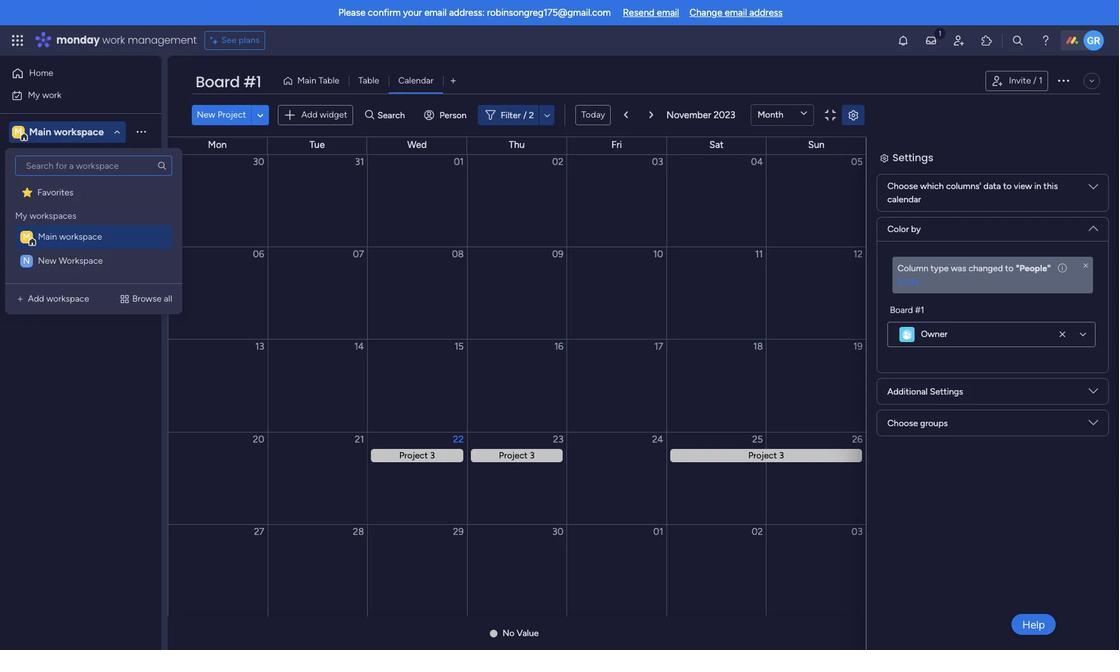 Task type: locate. For each thing, give the bounding box(es) containing it.
/ for 2
[[523, 110, 527, 121]]

1 vertical spatial new
[[38, 256, 57, 267]]

1 table from the left
[[319, 75, 339, 86]]

greg robinson image
[[1084, 30, 1104, 51]]

dapulse dropdown down arrow image
[[1089, 219, 1099, 233], [1089, 387, 1099, 401], [1089, 419, 1099, 433]]

1 vertical spatial workspace
[[59, 232, 102, 243]]

2 table from the left
[[358, 75, 379, 86]]

add inside 'popup button'
[[301, 109, 318, 120]]

main for the main workspace element
[[38, 232, 57, 243]]

workspace image inside list box
[[20, 231, 33, 244]]

board inside field
[[196, 72, 240, 92]]

1 vertical spatial color by
[[887, 251, 921, 262]]

workspace inside the main workspace element
[[59, 232, 102, 243]]

0 horizontal spatial /
[[523, 110, 527, 121]]

1 vertical spatial workspace image
[[20, 231, 33, 244]]

m inside list box
[[23, 232, 30, 243]]

1 vertical spatial main
[[29, 126, 51, 138]]

workspace image up v2 star 2 image
[[12, 125, 25, 139]]

1 vertical spatial main workspace
[[38, 232, 102, 243]]

#1 inside board #1 field
[[243, 72, 261, 92]]

board for board #1 field
[[196, 72, 240, 92]]

1 service icon image from the left
[[15, 294, 25, 305]]

2 horizontal spatial email
[[725, 7, 747, 18]]

table up the widget
[[319, 75, 339, 86]]

board #1 group
[[887, 289, 1096, 333], [888, 304, 1096, 348]]

0 vertical spatial board #1 heading
[[890, 289, 924, 303]]

my workspaces row
[[15, 205, 76, 223]]

workspace image for the main workspace element
[[20, 231, 33, 244]]

confirm
[[368, 7, 401, 18]]

main workspace inside the workspace selection element
[[29, 126, 104, 138]]

add
[[301, 109, 318, 120], [28, 294, 44, 305]]

additional settings
[[887, 372, 963, 383], [888, 387, 964, 397]]

2
[[529, 110, 534, 121]]

change email address
[[690, 7, 783, 18]]

1 horizontal spatial table
[[358, 75, 379, 86]]

1 list arrow image from the left
[[624, 111, 628, 119]]

workspace inside add workspace button
[[46, 294, 89, 305]]

robinsongreg175@gmail.com
[[487, 7, 611, 18]]

to
[[1003, 181, 1012, 192], [1003, 208, 1011, 219], [1006, 263, 1014, 274]]

1 vertical spatial work
[[42, 90, 61, 100]]

work right monday
[[102, 33, 125, 47]]

apps image
[[981, 34, 993, 47]]

1 horizontal spatial new
[[197, 110, 215, 120]]

add for add widget
[[301, 109, 318, 120]]

home
[[29, 68, 53, 79]]

1 vertical spatial choose groups
[[888, 418, 948, 429]]

0 vertical spatial groups
[[920, 404, 947, 414]]

main workspace for workspace icon within the list box
[[38, 232, 102, 243]]

1 vertical spatial in
[[1034, 208, 1041, 219]]

main workspace inside tree grid
[[38, 232, 102, 243]]

2 email from the left
[[657, 7, 679, 18]]

/ inside button
[[1034, 75, 1037, 86]]

owner for color by
[[921, 315, 947, 325]]

Board #1 field
[[192, 72, 265, 93]]

1 vertical spatial add
[[28, 294, 44, 305]]

workspace image
[[20, 255, 33, 268]]

board #1 inside field
[[196, 72, 261, 92]]

1 email from the left
[[424, 7, 447, 18]]

main down my workspaces
[[38, 232, 57, 243]]

service icon image left add workspace
[[15, 294, 25, 305]]

work inside button
[[42, 90, 61, 100]]

service icon image left browse
[[120, 294, 130, 305]]

my
[[28, 90, 40, 100], [15, 211, 27, 222]]

0 vertical spatial additional settings
[[887, 372, 963, 383]]

columns'
[[946, 181, 982, 192], [946, 208, 981, 219]]

0 horizontal spatial m
[[15, 126, 22, 137]]

add workspace
[[28, 294, 89, 305]]

0 horizontal spatial add
[[28, 294, 44, 305]]

0 horizontal spatial my
[[15, 211, 27, 222]]

main inside the workspace selection element
[[29, 126, 51, 138]]

list arrow image left november
[[650, 111, 653, 119]]

2 dapulse dropdown down arrow image from the top
[[1089, 387, 1099, 401]]

1 vertical spatial board #1 heading
[[890, 304, 925, 317]]

0 vertical spatial data
[[984, 181, 1001, 192]]

list arrow image right today button
[[624, 111, 628, 119]]

1 vertical spatial view
[[1014, 208, 1032, 219]]

email right resend
[[657, 7, 679, 18]]

filter
[[501, 110, 521, 121]]

1 vertical spatial color
[[887, 251, 909, 262]]

wed
[[407, 139, 427, 151]]

today button
[[576, 105, 611, 125]]

workspace image
[[12, 125, 25, 139], [20, 231, 33, 244]]

option
[[0, 177, 161, 179]]

2 service icon image from the left
[[120, 294, 130, 305]]

list box
[[13, 156, 175, 274]]

0 horizontal spatial work
[[42, 90, 61, 100]]

settings
[[893, 151, 934, 165], [892, 170, 933, 185], [930, 372, 963, 383], [930, 387, 964, 397]]

options image
[[1056, 73, 1071, 88]]

1 horizontal spatial work
[[102, 33, 125, 47]]

calendar
[[888, 194, 921, 205], [887, 222, 921, 232]]

new workspace element
[[15, 249, 172, 274]]

new inside button
[[197, 110, 215, 120]]

monday
[[56, 33, 100, 47]]

add widget
[[301, 109, 347, 120]]

"people"
[[1016, 263, 1051, 274]]

monday work management
[[56, 33, 197, 47]]

new project button
[[192, 105, 251, 125]]

email right the change
[[725, 7, 747, 18]]

1 vertical spatial my
[[15, 211, 27, 222]]

1 horizontal spatial service icon image
[[120, 294, 130, 305]]

0 vertical spatial main
[[297, 75, 316, 86]]

expand board header image
[[1087, 76, 1097, 86]]

choose which columns' data to view in this calendar
[[888, 181, 1058, 205], [887, 208, 1058, 232]]

this left dapulse dropdown down arrow image
[[1044, 181, 1058, 192]]

service icon image inside add workspace button
[[15, 294, 25, 305]]

change
[[690, 7, 723, 18]]

type
[[931, 263, 949, 274]]

main workspace up new workspace
[[38, 232, 102, 243]]

3 email from the left
[[725, 7, 747, 18]]

0 vertical spatial /
[[1034, 75, 1037, 86]]

workspace up search in workspace field
[[54, 126, 104, 138]]

workspace options image
[[135, 126, 148, 138]]

1 vertical spatial owner
[[921, 329, 948, 340]]

0 horizontal spatial table
[[319, 75, 339, 86]]

see plans button
[[204, 31, 265, 50]]

1 vertical spatial data
[[983, 208, 1001, 219]]

list arrow image
[[624, 111, 628, 119], [650, 111, 653, 119]]

see plans
[[221, 35, 260, 46]]

0 vertical spatial calendar
[[888, 194, 921, 205]]

all
[[164, 294, 172, 305]]

main workspace
[[29, 126, 104, 138], [38, 232, 102, 243]]

table inside table button
[[358, 75, 379, 86]]

2 list arrow image from the left
[[650, 111, 653, 119]]

/
[[1034, 75, 1037, 86], [523, 110, 527, 121]]

service icon image inside browse all button
[[120, 294, 130, 305]]

mon
[[208, 139, 227, 151]]

table up v2 search image
[[358, 75, 379, 86]]

main inside main table button
[[297, 75, 316, 86]]

0 vertical spatial m
[[15, 126, 22, 137]]

add view image
[[451, 76, 456, 86]]

1 vertical spatial to
[[1003, 208, 1011, 219]]

new project
[[197, 110, 246, 120]]

main
[[297, 75, 316, 86], [29, 126, 51, 138], [38, 232, 57, 243]]

work
[[102, 33, 125, 47], [42, 90, 61, 100]]

main content
[[168, 137, 1119, 651]]

None search field
[[15, 156, 172, 176]]

board
[[196, 72, 240, 92], [30, 183, 53, 193], [890, 291, 913, 301], [890, 305, 913, 316]]

m
[[15, 126, 22, 137], [23, 232, 30, 243]]

choose
[[888, 181, 918, 192], [887, 208, 918, 219], [887, 404, 918, 414], [888, 418, 918, 429]]

workspace down new workspace
[[46, 294, 89, 305]]

/ for 1
[[1034, 75, 1037, 86]]

choose groups
[[887, 404, 947, 414], [888, 418, 948, 429]]

workspace
[[54, 126, 104, 138], [59, 232, 102, 243], [46, 294, 89, 305]]

groups
[[920, 404, 947, 414], [920, 418, 948, 429]]

new left project
[[197, 110, 215, 120]]

main up add widget 'popup button'
[[297, 75, 316, 86]]

data
[[984, 181, 1001, 192], [983, 208, 1001, 219]]

workspaces
[[30, 211, 76, 222]]

#1
[[243, 72, 261, 92], [55, 183, 64, 193], [915, 291, 924, 301], [915, 305, 925, 316]]

work for monday
[[102, 33, 125, 47]]

inbox image
[[925, 34, 938, 47]]

my down home
[[28, 90, 40, 100]]

my inside button
[[28, 90, 40, 100]]

owner for column type was changed to
[[921, 329, 948, 340]]

select product image
[[11, 34, 24, 47]]

additional
[[887, 372, 927, 383], [888, 387, 928, 397]]

favorites element
[[15, 181, 172, 205]]

was
[[951, 263, 967, 274]]

add inside button
[[28, 294, 44, 305]]

work down home
[[42, 90, 61, 100]]

table inside main table button
[[319, 75, 339, 86]]

1 horizontal spatial /
[[1034, 75, 1037, 86]]

1 horizontal spatial add
[[301, 109, 318, 120]]

main table button
[[278, 71, 349, 91]]

add down workspace image
[[28, 294, 44, 305]]

0 vertical spatial owner
[[921, 315, 947, 325]]

0 vertical spatial dapulse dropdown down arrow image
[[1089, 219, 1099, 233]]

my down v2 star 2 image
[[15, 211, 27, 222]]

1 dapulse dropdown down arrow image from the top
[[1089, 219, 1099, 233]]

/ left 2
[[523, 110, 527, 121]]

new right n at the left of the page
[[38, 256, 57, 267]]

2 vertical spatial dapulse dropdown down arrow image
[[1089, 419, 1099, 433]]

table
[[319, 75, 339, 86], [358, 75, 379, 86]]

in up "people" at the top right of page
[[1034, 208, 1041, 219]]

in
[[1035, 181, 1042, 192], [1034, 208, 1041, 219]]

service icon image
[[15, 294, 25, 305], [120, 294, 130, 305]]

Search for content search field
[[15, 156, 172, 176]]

no value
[[503, 629, 539, 639]]

0 vertical spatial add
[[301, 109, 318, 120]]

0 vertical spatial main workspace
[[29, 126, 104, 138]]

color by
[[888, 224, 921, 235], [887, 251, 921, 262]]

0 vertical spatial workspace image
[[12, 125, 25, 139]]

main workspace element
[[15, 225, 172, 249]]

m inside the workspace selection element
[[15, 126, 22, 137]]

browse all button
[[115, 289, 177, 310]]

tree grid inside list box
[[15, 181, 172, 274]]

new
[[197, 110, 215, 120], [38, 256, 57, 267]]

1 horizontal spatial m
[[23, 232, 30, 243]]

2 vertical spatial main
[[38, 232, 57, 243]]

my for my workspaces
[[15, 211, 27, 222]]

1 vertical spatial dapulse dropdown down arrow image
[[1089, 387, 1099, 401]]

email
[[424, 7, 447, 18], [657, 7, 679, 18], [725, 7, 747, 18]]

invite / 1
[[1009, 75, 1043, 86]]

invite
[[1009, 75, 1031, 86]]

tree grid containing favorites
[[15, 181, 172, 274]]

1 horizontal spatial list arrow image
[[650, 111, 653, 119]]

main inside list box
[[38, 232, 57, 243]]

email for change email address
[[725, 7, 747, 18]]

1 vertical spatial /
[[523, 110, 527, 121]]

/ left '1'
[[1034, 75, 1037, 86]]

1 vertical spatial choose which columns' data to view in this calendar
[[887, 208, 1058, 232]]

1 vertical spatial calendar
[[887, 222, 921, 232]]

search everything image
[[1012, 34, 1024, 47]]

my inside row
[[15, 211, 27, 222]]

add left the widget
[[301, 109, 318, 120]]

new for new project
[[197, 110, 215, 120]]

0 vertical spatial which
[[920, 181, 944, 192]]

main down my work
[[29, 126, 51, 138]]

0 horizontal spatial new
[[38, 256, 57, 267]]

1 horizontal spatial email
[[657, 7, 679, 18]]

main workspace up search in workspace field
[[29, 126, 104, 138]]

view
[[1014, 181, 1032, 192], [1014, 208, 1032, 219]]

arrow down image
[[540, 108, 555, 123]]

0 vertical spatial workspace
[[54, 126, 104, 138]]

new workspace
[[38, 256, 103, 267]]

0 horizontal spatial list arrow image
[[624, 111, 628, 119]]

0 vertical spatial work
[[102, 33, 125, 47]]

resend email
[[623, 7, 679, 18]]

m for the main workspace element
[[23, 232, 30, 243]]

browse
[[132, 294, 162, 305]]

this up v2 info icon
[[1043, 208, 1058, 219]]

dapulse x slim image
[[1084, 263, 1088, 269]]

2 vertical spatial workspace
[[46, 294, 89, 305]]

0 vertical spatial my
[[28, 90, 40, 100]]

0 horizontal spatial email
[[424, 7, 447, 18]]

in left dapulse dropdown down arrow image
[[1035, 181, 1042, 192]]

board #1
[[196, 72, 261, 92], [30, 183, 64, 193], [890, 291, 924, 301], [890, 305, 925, 316]]

resend
[[623, 7, 655, 18]]

tree grid
[[15, 181, 172, 274]]

this
[[1044, 181, 1058, 192], [1043, 208, 1058, 219]]

color
[[888, 224, 909, 235], [887, 251, 909, 262]]

main content containing settings
[[168, 137, 1119, 651]]

workspace image up n at the left of the page
[[20, 231, 33, 244]]

my work
[[28, 90, 61, 100]]

1 horizontal spatial my
[[28, 90, 40, 100]]

3 dapulse dropdown down arrow image from the top
[[1089, 419, 1099, 433]]

board #1 heading
[[890, 289, 924, 303], [890, 304, 925, 317]]

workspace up workspace
[[59, 232, 102, 243]]

filter / 2
[[501, 110, 534, 121]]

1 vertical spatial m
[[23, 232, 30, 243]]

thu
[[509, 139, 525, 151]]

0 horizontal spatial service icon image
[[15, 294, 25, 305]]

0 vertical spatial new
[[197, 110, 215, 120]]

email right your at the top left of page
[[424, 7, 447, 18]]



Task type: vqa. For each thing, say whether or not it's contained in the screenshot.
M
yes



Task type: describe. For each thing, give the bounding box(es) containing it.
0 vertical spatial by
[[911, 224, 921, 235]]

please confirm your email address: robinsongreg175@gmail.com
[[338, 7, 611, 18]]

dapulse dropdown down arrow image for additional settings
[[1089, 387, 1099, 401]]

person
[[440, 110, 467, 121]]

v2 search image
[[365, 108, 374, 122]]

sun
[[808, 139, 825, 151]]

address
[[750, 7, 783, 18]]

service icon image for add workspace
[[15, 294, 25, 305]]

fri
[[612, 139, 622, 151]]

0 vertical spatial this
[[1044, 181, 1058, 192]]

1 vertical spatial additional
[[888, 387, 928, 397]]

invite members image
[[953, 34, 966, 47]]

november
[[667, 109, 712, 121]]

0 vertical spatial view
[[1014, 181, 1032, 192]]

tue
[[310, 139, 325, 151]]

board #1 list box
[[0, 175, 161, 370]]

changed
[[969, 263, 1003, 274]]

0 vertical spatial to
[[1003, 181, 1012, 192]]

column type was changed to "people"
[[898, 263, 1053, 274]]

v2 info image
[[1053, 263, 1067, 274]]

browse all
[[132, 294, 172, 305]]

1 image
[[935, 26, 946, 40]]

main for the workspace selection element at left top
[[29, 126, 51, 138]]

1 vertical spatial groups
[[920, 418, 948, 429]]

workspace
[[59, 256, 103, 267]]

please
[[338, 7, 366, 18]]

v2 star 2 image
[[22, 186, 32, 198]]

sat
[[710, 139, 724, 151]]

search image
[[157, 161, 167, 171]]

value
[[517, 629, 539, 639]]

add for add workspace
[[28, 294, 44, 305]]

main workspace for workspace icon corresponding to the workspace selection element at left top
[[29, 126, 104, 138]]

help image
[[1040, 34, 1052, 47]]

person button
[[419, 105, 474, 125]]

add widget button
[[278, 105, 353, 125]]

1
[[1039, 75, 1043, 86]]

0 vertical spatial color
[[888, 224, 909, 235]]

email for resend email
[[657, 7, 679, 18]]

board #1 heading for column type was changed to
[[890, 304, 925, 317]]

dapulse dropdown down arrow image
[[1089, 182, 1099, 197]]

1 vertical spatial this
[[1043, 208, 1058, 219]]

november 2023
[[667, 109, 736, 121]]

home button
[[8, 63, 136, 84]]

today
[[582, 110, 605, 120]]

address:
[[449, 7, 485, 18]]

#1 inside board #1 list box
[[55, 183, 64, 193]]

month
[[758, 110, 784, 120]]

0 vertical spatial color by
[[888, 224, 921, 235]]

notifications image
[[897, 34, 910, 47]]

board for color by "board #1" group
[[890, 291, 913, 301]]

m for the workspace selection element at left top
[[15, 126, 22, 137]]

0 vertical spatial columns'
[[946, 181, 982, 192]]

angle down image
[[257, 110, 264, 120]]

work for my
[[42, 90, 61, 100]]

change email address link
[[690, 7, 783, 18]]

main for main table button
[[297, 75, 316, 86]]

2 vertical spatial to
[[1006, 263, 1014, 274]]

resend email link
[[623, 7, 679, 18]]

add workspace button
[[10, 289, 94, 310]]

no
[[503, 629, 515, 639]]

your
[[403, 7, 422, 18]]

0 vertical spatial in
[[1035, 181, 1042, 192]]

invite / 1 button
[[986, 71, 1049, 91]]

n
[[23, 256, 30, 267]]

service icon image for browse all
[[120, 294, 130, 305]]

project
[[218, 110, 246, 120]]

list box containing favorites
[[13, 156, 175, 274]]

board #1 heading for color by
[[890, 289, 924, 303]]

board #1 group for color by
[[887, 289, 1096, 333]]

calendar button
[[389, 71, 443, 91]]

help button
[[1012, 615, 1056, 636]]

calendar
[[398, 75, 434, 86]]

workspace image for the workspace selection element at left top
[[12, 125, 25, 139]]

new for new workspace
[[38, 256, 57, 267]]

dapulse dropdown down arrow image for choose groups
[[1089, 419, 1099, 433]]

undo
[[898, 277, 919, 287]]

board inside list box
[[30, 183, 53, 193]]

0 vertical spatial choose which columns' data to view in this calendar
[[888, 181, 1058, 205]]

workspace for the main workspace element
[[59, 232, 102, 243]]

1 vertical spatial additional settings
[[888, 387, 964, 397]]

board #1 group for column type was changed to
[[888, 304, 1096, 348]]

dapulse dropdown down arrow image for color by
[[1089, 219, 1099, 233]]

table button
[[349, 71, 389, 91]]

0 vertical spatial additional
[[887, 372, 927, 383]]

my for my work
[[28, 90, 40, 100]]

board for "board #1" group related to column type was changed to
[[890, 305, 913, 316]]

board #1 inside list box
[[30, 183, 64, 193]]

workspace selection element
[[12, 124, 106, 141]]

0 vertical spatial choose groups
[[887, 404, 947, 414]]

help
[[1023, 619, 1045, 632]]

favorites
[[37, 187, 74, 198]]

my work button
[[8, 85, 136, 105]]

plans
[[239, 35, 260, 46]]

1 vertical spatial by
[[911, 251, 921, 262]]

1 vertical spatial which
[[920, 208, 944, 219]]

workspace for the workspace selection element at left top
[[54, 126, 104, 138]]

Search in workspace field
[[27, 152, 106, 167]]

see
[[221, 35, 237, 46]]

column
[[898, 263, 929, 274]]

1 vertical spatial columns'
[[946, 208, 981, 219]]

management
[[128, 33, 197, 47]]

2023
[[714, 109, 736, 121]]

my workspaces
[[15, 211, 76, 222]]

widget
[[320, 109, 347, 120]]

main table
[[297, 75, 339, 86]]

Search field
[[374, 106, 412, 124]]



